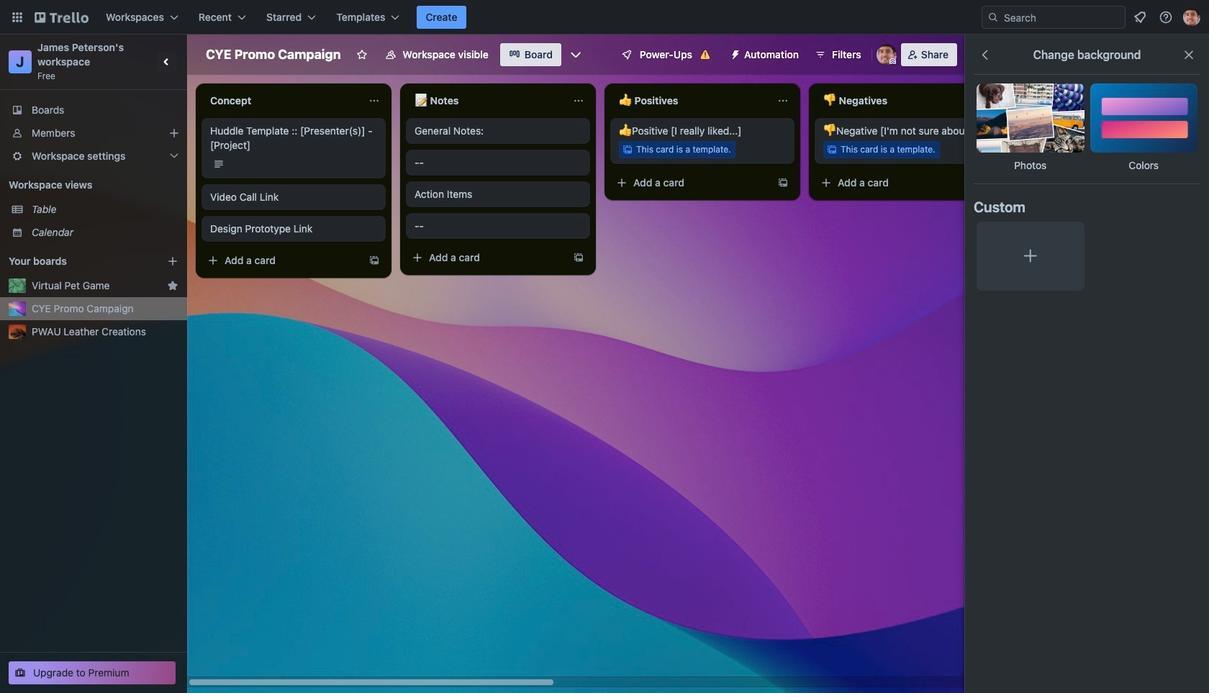 Task type: locate. For each thing, give the bounding box(es) containing it.
james peterson (jamespeterson93) image
[[1183, 9, 1201, 26]]

0 notifications image
[[1132, 9, 1149, 26]]

workspace navigation collapse icon image
[[157, 52, 177, 72]]

0 horizontal spatial create from template… image
[[369, 255, 380, 266]]

back to home image
[[35, 6, 89, 29]]

this member is an admin of this board. image
[[889, 58, 896, 65]]

None text field
[[202, 89, 363, 112], [406, 89, 567, 112], [610, 89, 772, 112], [202, 89, 363, 112], [406, 89, 567, 112], [610, 89, 772, 112]]

1 horizontal spatial create from template… image
[[777, 177, 789, 189]]

create from template… image
[[777, 177, 789, 189], [369, 255, 380, 266]]

Board name text field
[[199, 43, 348, 66]]

0 vertical spatial create from template… image
[[777, 177, 789, 189]]

1 vertical spatial create from template… image
[[369, 255, 380, 266]]

sm image
[[724, 43, 744, 63]]

search image
[[988, 12, 999, 23]]

add board image
[[167, 256, 179, 267]]

star or unstar board image
[[357, 49, 368, 60]]

your boards with 3 items element
[[9, 253, 145, 270]]

starred icon image
[[167, 280, 179, 292]]

None text field
[[815, 89, 976, 112]]

open information menu image
[[1159, 10, 1173, 24]]

james peterson (jamespeterson93) image
[[877, 45, 897, 65]]



Task type: describe. For each thing, give the bounding box(es) containing it.
customize views image
[[569, 48, 583, 62]]

primary element
[[0, 0, 1209, 35]]

create from template… image
[[573, 252, 584, 263]]

Search field
[[999, 7, 1125, 27]]



Task type: vqa. For each thing, say whether or not it's contained in the screenshot.
'Template Simple Project Board'
no



